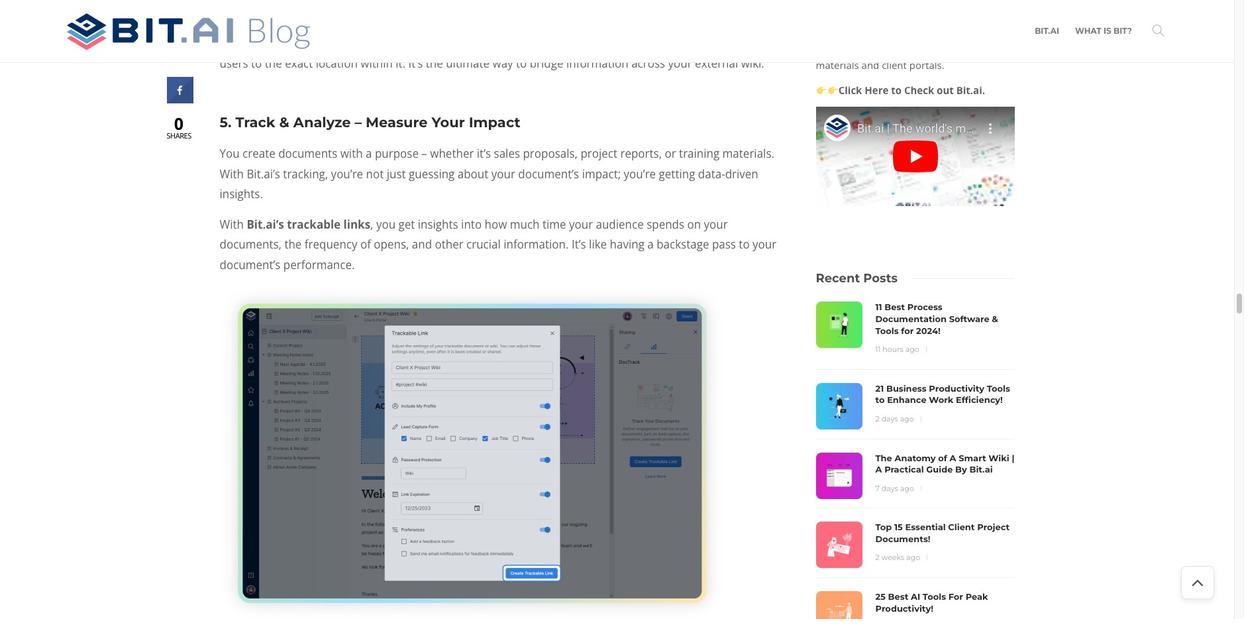 Task type: describe. For each thing, give the bounding box(es) containing it.
11 best process documentation software & tools for 2024!
[[876, 302, 999, 336]]

the up the between
[[284, 15, 302, 30]]

you
[[220, 146, 240, 161]]

data-
[[699, 166, 726, 181]]

2 horizontal spatial bit.ai
[[1036, 26, 1060, 36]]

bit.ai.
[[957, 84, 986, 97]]

with inside you create documents with a purpose – whether it's sales proposals, project reports, or training materials. with bit.ai's tracking, you're not just guessing about your document's impact; you're getting data-driven insights.
[[220, 166, 244, 181]]

the
[[876, 452, 893, 463]]

exact
[[285, 56, 313, 71]]

document's inside , you get insights into how much time your audience spends on your documents, the frequency of opens, and other crucial information. it's like having a backstage pass to your document's performance.
[[220, 257, 281, 272]]

ago for efficiency!
[[901, 414, 914, 423]]

11 best process documentation software & tools for 2024! link
[[876, 302, 1015, 337]]

to right "way"
[[516, 56, 527, 71]]

to right here
[[892, 84, 902, 97]]

project
[[581, 146, 618, 161]]

check
[[905, 84, 935, 97]]

like
[[589, 237, 607, 252]]

reports,
[[621, 146, 662, 161]]

25 best ai tools for peak productivity! link
[[876, 591, 1015, 615]]

1 horizontal spatial a
[[950, 452, 957, 463]]

2 for top 15 essential client project documents!
[[876, 553, 880, 562]]

it's inside the effortlessly connecting the dots. reference another document and take your users to the exact location within it. it's the ultimate way to bridge information across your external wiki.
[[409, 56, 423, 71]]

connecting
[[431, 35, 489, 50]]

training
[[679, 146, 720, 161]]

frequency
[[305, 237, 358, 252]]

the anatomy of a smart wiki | a practical guide by bit.ai
[[876, 452, 1015, 475]]

here
[[865, 84, 889, 97]]

what is bit?
[[1076, 26, 1133, 36]]

insights.
[[220, 186, 263, 202]]

materials.
[[723, 146, 775, 161]]

days for the anatomy of a smart wiki | a practical guide by bit.ai
[[882, 484, 899, 493]]

bit.ai for the anatomy of a smart wiki | a practical guide by bit.ai
[[970, 464, 993, 475]]

click here to check out bit.ai. link
[[816, 84, 986, 97]]

, you get insights into how much time your audience spends on your documents, the frequency of opens, and other crucial information. it's like having a backstage pass to your document's performance.
[[220, 217, 777, 272]]

with bit.ai's trackable links
[[220, 217, 371, 232]]

pass
[[713, 237, 736, 252]]

way
[[493, 56, 513, 71]]

ago for for
[[906, 345, 920, 354]]

1 horizontal spatial links
[[344, 217, 371, 232]]

1 you're from the left
[[331, 166, 363, 181]]

bit blog image
[[62, 10, 320, 53]]

magnifier image
[[1153, 25, 1165, 36]]

you right lets
[[674, 15, 693, 30]]

about
[[458, 166, 489, 181]]

it.
[[396, 56, 406, 71]]

25
[[876, 591, 886, 602]]

the down connecting
[[426, 56, 443, 71]]

effortlessly
[[371, 35, 428, 50]]

bit.ai link
[[1036, 8, 1060, 54]]

1 👉 image from the left
[[817, 85, 827, 95]]

trackable
[[287, 217, 341, 232]]

and inside , you get insights into how much time your audience spends on your documents, the frequency of opens, and other crucial information. it's like having a backstage pass to your document's performance.
[[412, 237, 432, 252]]

track
[[236, 114, 276, 131]]

tools for 21 business productivity tools to enhance work efficiency!
[[987, 383, 1011, 394]]

0 horizontal spatial &
[[279, 114, 290, 131]]

of inside the anatomy of a smart wiki | a practical guide by bit.ai
[[939, 452, 948, 463]]

2024!
[[917, 325, 941, 336]]

anchor links between documents,
[[220, 15, 763, 50]]

recent posts
[[816, 271, 898, 286]]

work
[[930, 395, 954, 405]]

0 vertical spatial another
[[519, 15, 561, 30]]

project
[[978, 522, 1010, 533]]

2 👉 image from the left
[[828, 85, 838, 95]]

21
[[876, 383, 884, 394]]

information.
[[504, 237, 569, 252]]

& inside 11 best process documentation software & tools for 2024!
[[993, 314, 999, 324]]

get
[[399, 217, 415, 232]]

audience
[[596, 217, 644, 232]]

recent
[[816, 271, 861, 286]]

2 weeks ago link
[[876, 553, 921, 562]]

your right pass on the right top of page
[[753, 237, 777, 252]]

location
[[316, 56, 358, 71]]

ai
[[911, 591, 921, 602]]

ultimate
[[446, 56, 490, 71]]

top 15 essential client project documents! link
[[876, 522, 1015, 545]]

crucial
[[467, 237, 501, 252]]

11 for 11 best process documentation software & tools for 2024!
[[876, 302, 883, 313]]

you inside , you get insights into how much time your audience spends on your documents, the frequency of opens, and other crucial information. it's like having a backstage pass to your document's performance.
[[376, 217, 396, 232]]

what is bit? link
[[1076, 8, 1133, 54]]

productivity
[[930, 383, 985, 394]]

click
[[839, 84, 863, 97]]

2 weeks ago
[[876, 553, 921, 562]]

to inside , you get insights into how much time your audience spends on your documents, the frequency of opens, and other crucial information. it's like having a backstage pass to your document's performance.
[[739, 237, 750, 252]]

your down document
[[669, 56, 692, 71]]

impact;
[[582, 166, 621, 181]]

by
[[956, 464, 968, 475]]

of inside , you get insights into how much time your audience spends on your documents, the frequency of opens, and other crucial information. it's like having a backstage pass to your document's performance.
[[361, 237, 371, 252]]

21 business productivity tools to enhance work efficiency!
[[876, 383, 1011, 405]]

ago for a
[[901, 484, 915, 493]]

documents
[[279, 146, 338, 161]]

your up like
[[569, 217, 593, 232]]

,
[[371, 217, 374, 232]]

2 you're from the left
[[624, 166, 656, 181]]

process
[[908, 302, 943, 313]]

15
[[895, 522, 903, 533]]

analyze
[[294, 114, 351, 131]]

best for 25
[[889, 591, 909, 602]]

bit.ai's inside you create documents with a purpose – whether it's sales proposals, project reports, or training materials. with bit.ai's tracking, you're not just guessing about your document's impact; you're getting data-driven insights.
[[247, 166, 280, 181]]

weeks
[[882, 553, 905, 562]]

|
[[1012, 452, 1015, 463]]

2 with from the top
[[220, 217, 244, 232]]

anatomy
[[895, 452, 936, 463]]

bit.ai for sometimes, the knowledge you are looking for resides in another document. bit.ai lets you grab
[[624, 15, 650, 30]]

enhance
[[888, 395, 927, 405]]

documents!
[[876, 534, 931, 544]]

smart
[[959, 452, 987, 463]]

driven
[[726, 166, 759, 181]]

effortlessly connecting the dots. reference another document and take your users to the exact location within it. it's the ultimate way to bridge information across your external wiki.
[[220, 35, 771, 71]]

between
[[250, 35, 299, 50]]

within
[[361, 56, 393, 71]]

business
[[887, 383, 927, 394]]

for inside 11 best process documentation software & tools for 2024!
[[902, 325, 914, 336]]



Task type: locate. For each thing, give the bounding box(es) containing it.
2 for 21 business productivity tools to enhance work efficiency!
[[876, 414, 880, 423]]

0 vertical spatial best
[[885, 302, 906, 313]]

guessing
[[409, 166, 455, 181]]

0 horizontal spatial you're
[[331, 166, 363, 181]]

1 vertical spatial for
[[902, 325, 914, 336]]

documents, inside , you get insights into how much time your audience spends on your documents, the frequency of opens, and other crucial information. it's like having a backstage pass to your document's performance.
[[220, 237, 282, 252]]

the anatomy of a smart wiki | a practical guide by bit.ai link
[[876, 452, 1015, 476]]

ago
[[906, 345, 920, 354], [901, 414, 914, 423], [901, 484, 915, 493], [907, 553, 921, 562]]

days right 7
[[882, 484, 899, 493]]

1 bit.ai's from the top
[[247, 166, 280, 181]]

1 horizontal spatial and
[[698, 35, 718, 50]]

– up guessing
[[422, 146, 427, 161]]

days for 21 business productivity tools to enhance work efficiency!
[[882, 414, 899, 423]]

1 vertical spatial it's
[[572, 237, 586, 252]]

what
[[1076, 26, 1102, 36]]

into
[[461, 217, 482, 232]]

1 vertical spatial bit.ai's
[[247, 217, 284, 232]]

a down the at bottom
[[876, 464, 883, 475]]

tools for 25 best ai tools for peak productivity!
[[923, 591, 947, 602]]

1 vertical spatial of
[[939, 452, 948, 463]]

practical
[[885, 464, 924, 475]]

your up wiki.
[[747, 35, 771, 50]]

0 vertical spatial 2
[[876, 414, 880, 423]]

a inside you create documents with a purpose – whether it's sales proposals, project reports, or training materials. with bit.ai's tracking, you're not just guessing about your document's impact; you're getting data-driven insights.
[[366, 146, 372, 161]]

for down 'documentation'
[[902, 325, 914, 336]]

guide
[[927, 464, 953, 475]]

tools inside 11 best process documentation software & tools for 2024!
[[876, 325, 899, 336]]

links up frequency
[[344, 217, 371, 232]]

are
[[387, 15, 404, 30]]

essential
[[906, 522, 946, 533]]

hours
[[883, 345, 904, 354]]

tools up hours
[[876, 325, 899, 336]]

insights
[[418, 217, 459, 232]]

documents, down with bit.ai's trackable links
[[220, 237, 282, 252]]

having
[[610, 237, 645, 252]]

the down with bit.ai's trackable links
[[285, 237, 302, 252]]

1 vertical spatial with
[[220, 217, 244, 232]]

bit.ai down 'smart'
[[970, 464, 993, 475]]

1 11 from the top
[[876, 302, 883, 313]]

& right software
[[993, 314, 999, 324]]

with
[[220, 166, 244, 181], [220, 217, 244, 232]]

it's right it.
[[409, 56, 423, 71]]

you're
[[331, 166, 363, 181], [624, 166, 656, 181]]

2 vertical spatial tools
[[923, 591, 947, 602]]

shares
[[167, 131, 191, 141]]

– inside you create documents with a purpose – whether it's sales proposals, project reports, or training materials. with bit.ai's tracking, you're not just guessing about your document's impact; you're getting data-driven insights.
[[422, 146, 427, 161]]

1 horizontal spatial a
[[648, 237, 654, 252]]

bit.ai's down create
[[247, 166, 280, 181]]

1 vertical spatial &
[[993, 314, 999, 324]]

0 vertical spatial –
[[355, 114, 362, 131]]

time
[[543, 217, 566, 232]]

0 horizontal spatial a
[[876, 464, 883, 475]]

2 horizontal spatial tools
[[987, 383, 1011, 394]]

2 bit.ai's from the top
[[247, 217, 284, 232]]

top
[[876, 522, 892, 533]]

dots.
[[512, 35, 538, 50]]

1 vertical spatial days
[[882, 484, 899, 493]]

2 2 from the top
[[876, 553, 880, 562]]

documents, down knowledge
[[302, 35, 368, 50]]

0 horizontal spatial for
[[448, 15, 463, 30]]

bit.ai's down insights.
[[247, 217, 284, 232]]

your right on
[[704, 217, 728, 232]]

1 horizontal spatial for
[[902, 325, 914, 336]]

– up with at top left
[[355, 114, 362, 131]]

and inside the effortlessly connecting the dots. reference another document and take your users to the exact location within it. it's the ultimate way to bridge information across your external wiki.
[[698, 35, 718, 50]]

other
[[435, 237, 464, 252]]

ago down practical
[[901, 484, 915, 493]]

0 horizontal spatial it's
[[409, 56, 423, 71]]

the inside , you get insights into how much time your audience spends on your documents, the frequency of opens, and other crucial information. it's like having a backstage pass to your document's performance.
[[285, 237, 302, 252]]

0 vertical spatial &
[[279, 114, 290, 131]]

21 business productivity tools to enhance work efficiency! link
[[876, 383, 1015, 406]]

1 horizontal spatial document's
[[519, 166, 580, 181]]

0 vertical spatial bit.ai's
[[247, 166, 280, 181]]

document's inside you create documents with a purpose – whether it's sales proposals, project reports, or training materials. with bit.ai's tracking, you're not just guessing about your document's impact; you're getting data-driven insights.
[[519, 166, 580, 181]]

links inside anchor links between documents,
[[220, 35, 247, 50]]

0 horizontal spatial 👉 image
[[817, 85, 827, 95]]

purpose
[[375, 146, 419, 161]]

–
[[355, 114, 362, 131], [422, 146, 427, 161]]

0 horizontal spatial documents,
[[220, 237, 282, 252]]

and down grab
[[698, 35, 718, 50]]

ago right "weeks"
[[907, 553, 921, 562]]

you're down reports,
[[624, 166, 656, 181]]

& right track in the top of the page
[[279, 114, 290, 131]]

documentation
[[876, 314, 947, 324]]

1 days from the top
[[882, 414, 899, 423]]

days down enhance
[[882, 414, 899, 423]]

1 vertical spatial tools
[[987, 383, 1011, 394]]

you right ","
[[376, 217, 396, 232]]

your
[[432, 114, 465, 131]]

2 left "weeks"
[[876, 553, 880, 562]]

in
[[507, 15, 516, 30]]

the down the between
[[265, 56, 282, 71]]

information
[[567, 56, 629, 71]]

5.
[[220, 114, 232, 131]]

days
[[882, 414, 899, 423], [882, 484, 899, 493]]

1 vertical spatial and
[[412, 237, 432, 252]]

1 with from the top
[[220, 166, 244, 181]]

sometimes, the knowledge you are looking for resides in another document. bit.ai lets you grab
[[220, 15, 720, 30]]

7 days ago link
[[876, 484, 915, 493]]

11 down posts
[[876, 302, 883, 313]]

bit?
[[1114, 26, 1133, 36]]

to down 21
[[876, 395, 885, 405]]

to right users
[[251, 56, 262, 71]]

to right pass on the right top of page
[[739, 237, 750, 252]]

0 horizontal spatial of
[[361, 237, 371, 252]]

bit.ai
[[624, 15, 650, 30], [1036, 26, 1060, 36], [970, 464, 993, 475]]

0 vertical spatial of
[[361, 237, 371, 252]]

ago right hours
[[906, 345, 920, 354]]

links up users
[[220, 35, 247, 50]]

bridge
[[530, 56, 564, 71]]

top 15 essential client project documents!
[[876, 522, 1010, 544]]

0 vertical spatial documents,
[[302, 35, 368, 50]]

efficiency!
[[957, 395, 1003, 405]]

proposals,
[[523, 146, 578, 161]]

another up information
[[597, 35, 639, 50]]

take
[[721, 35, 744, 50]]

grab
[[696, 15, 720, 30]]

bit.ai left what
[[1036, 26, 1060, 36]]

it's
[[477, 146, 491, 161]]

1 vertical spatial a
[[648, 237, 654, 252]]

1 vertical spatial document's
[[220, 257, 281, 272]]

links
[[220, 35, 247, 50], [344, 217, 371, 232]]

1 horizontal spatial tools
[[923, 591, 947, 602]]

1 vertical spatial documents,
[[220, 237, 282, 252]]

tools up efficiency!
[[987, 383, 1011, 394]]

for up connecting
[[448, 15, 463, 30]]

11 for 11 hours ago
[[876, 345, 881, 354]]

0 vertical spatial a
[[366, 146, 372, 161]]

1 horizontal spatial documents,
[[302, 35, 368, 50]]

document's down proposals,
[[519, 166, 580, 181]]

for
[[949, 591, 964, 602]]

ago down enhance
[[901, 414, 914, 423]]

a up by
[[950, 452, 957, 463]]

25 best ai tools for peak productivity!
[[876, 591, 989, 614]]

best for 11
[[885, 302, 906, 313]]

1 vertical spatial 2
[[876, 553, 880, 562]]

0 horizontal spatial bit.ai
[[624, 15, 650, 30]]

your down sales
[[492, 166, 516, 181]]

another inside the effortlessly connecting the dots. reference another document and take your users to the exact location within it. it's the ultimate way to bridge information across your external wiki.
[[597, 35, 639, 50]]

document.
[[564, 15, 621, 30]]

0 vertical spatial tools
[[876, 325, 899, 336]]

click here to check out bit.ai.
[[839, 84, 986, 97]]

tools inside "25 best ai tools for peak productivity!"
[[923, 591, 947, 602]]

0 vertical spatial with
[[220, 166, 244, 181]]

2 down 21
[[876, 414, 880, 423]]

tools right ai
[[923, 591, 947, 602]]

a inside , you get insights into how much time your audience spends on your documents, the frequency of opens, and other crucial information. it's like having a backstage pass to your document's performance.
[[648, 237, 654, 252]]

2
[[876, 414, 880, 423], [876, 553, 880, 562]]

reference
[[541, 35, 594, 50]]

0 horizontal spatial a
[[366, 146, 372, 161]]

0 vertical spatial for
[[448, 15, 463, 30]]

client
[[949, 522, 975, 533]]

0 vertical spatial a
[[950, 452, 957, 463]]

0 horizontal spatial –
[[355, 114, 362, 131]]

not
[[366, 166, 384, 181]]

bit's track & analyze live documents image
[[220, 285, 724, 619]]

you're down with at top left
[[331, 166, 363, 181]]

wiki
[[989, 452, 1010, 463]]

1 horizontal spatial another
[[597, 35, 639, 50]]

2 days ago link
[[876, 414, 914, 423]]

of down ","
[[361, 237, 371, 252]]

1 horizontal spatial &
[[993, 314, 999, 324]]

best up productivity!
[[889, 591, 909, 602]]

tools inside 21 business productivity tools to enhance work efficiency!
[[987, 383, 1011, 394]]

bit.ai inside the anatomy of a smart wiki | a practical guide by bit.ai
[[970, 464, 993, 475]]

1 horizontal spatial you're
[[624, 166, 656, 181]]

to inside 21 business productivity tools to enhance work efficiency!
[[876, 395, 885, 405]]

documents, inside anchor links between documents,
[[302, 35, 368, 50]]

for
[[448, 15, 463, 30], [902, 325, 914, 336]]

2 days from the top
[[882, 484, 899, 493]]

a right with at top left
[[366, 146, 372, 161]]

your inside you create documents with a purpose – whether it's sales proposals, project reports, or training materials. with bit.ai's tracking, you're not just guessing about your document's impact; you're getting data-driven insights.
[[492, 166, 516, 181]]

0 vertical spatial 11
[[876, 302, 883, 313]]

1 vertical spatial links
[[344, 217, 371, 232]]

2 days ago
[[876, 414, 914, 423]]

1 horizontal spatial –
[[422, 146, 427, 161]]

another up dots.
[[519, 15, 561, 30]]

0 horizontal spatial another
[[519, 15, 561, 30]]

it's left like
[[572, 237, 586, 252]]

tracking,
[[283, 166, 328, 181]]

of up guide
[[939, 452, 948, 463]]

0 vertical spatial days
[[882, 414, 899, 423]]

1 horizontal spatial of
[[939, 452, 948, 463]]

7 days ago
[[876, 484, 915, 493]]

best inside "25 best ai tools for peak productivity!"
[[889, 591, 909, 602]]

0 horizontal spatial and
[[412, 237, 432, 252]]

0 vertical spatial document's
[[519, 166, 580, 181]]

0 vertical spatial it's
[[409, 56, 423, 71]]

and down get
[[412, 237, 432, 252]]

users
[[220, 56, 248, 71]]

documents,
[[302, 35, 368, 50], [220, 237, 282, 252]]

backstage
[[657, 237, 710, 252]]

the
[[284, 15, 302, 30], [492, 35, 509, 50], [265, 56, 282, 71], [426, 56, 443, 71], [285, 237, 302, 252]]

out
[[937, 84, 954, 97]]

11 inside 11 best process documentation software & tools for 2024!
[[876, 302, 883, 313]]

with down insights.
[[220, 217, 244, 232]]

posts
[[864, 271, 898, 286]]

measure
[[366, 114, 428, 131]]

to
[[251, 56, 262, 71], [516, 56, 527, 71], [892, 84, 902, 97], [739, 237, 750, 252], [876, 395, 885, 405]]

0 shares
[[167, 112, 191, 141]]

0 vertical spatial links
[[220, 35, 247, 50]]

bit.ai left lets
[[624, 15, 650, 30]]

1 vertical spatial –
[[422, 146, 427, 161]]

best inside 11 best process documentation software & tools for 2024!
[[885, 302, 906, 313]]

document's down with bit.ai's trackable links
[[220, 257, 281, 272]]

1 vertical spatial another
[[597, 35, 639, 50]]

11 left hours
[[876, 345, 881, 354]]

1 vertical spatial 11
[[876, 345, 881, 354]]

the up "way"
[[492, 35, 509, 50]]

anchor
[[723, 15, 763, 30]]

impact
[[469, 114, 521, 131]]

1 vertical spatial a
[[876, 464, 883, 475]]

2 11 from the top
[[876, 345, 881, 354]]

a right "having"
[[648, 237, 654, 252]]

best up 'documentation'
[[885, 302, 906, 313]]

0 horizontal spatial tools
[[876, 325, 899, 336]]

1 horizontal spatial 👉 image
[[828, 85, 838, 95]]

👉 image
[[817, 85, 827, 95], [828, 85, 838, 95]]

with down you
[[220, 166, 244, 181]]

0 horizontal spatial links
[[220, 35, 247, 50]]

lets
[[653, 15, 671, 30]]

1 vertical spatial best
[[889, 591, 909, 602]]

your
[[747, 35, 771, 50], [669, 56, 692, 71], [492, 166, 516, 181], [569, 217, 593, 232], [704, 217, 728, 232], [753, 237, 777, 252]]

11 hours ago
[[876, 345, 920, 354]]

&
[[279, 114, 290, 131], [993, 314, 999, 324]]

it's inside , you get insights into how much time your audience spends on your documents, the frequency of opens, and other crucial information. it's like having a backstage pass to your document's performance.
[[572, 237, 586, 252]]

1 horizontal spatial bit.ai
[[970, 464, 993, 475]]

and
[[698, 35, 718, 50], [412, 237, 432, 252]]

0 vertical spatial and
[[698, 35, 718, 50]]

just
[[387, 166, 406, 181]]

1 horizontal spatial it's
[[572, 237, 586, 252]]

0
[[174, 112, 184, 135]]

0 horizontal spatial document's
[[220, 257, 281, 272]]

you left are
[[364, 15, 384, 30]]

1 2 from the top
[[876, 414, 880, 423]]

sometimes,
[[220, 15, 281, 30]]

performance.
[[284, 257, 355, 272]]



Task type: vqa. For each thing, say whether or not it's contained in the screenshot.


